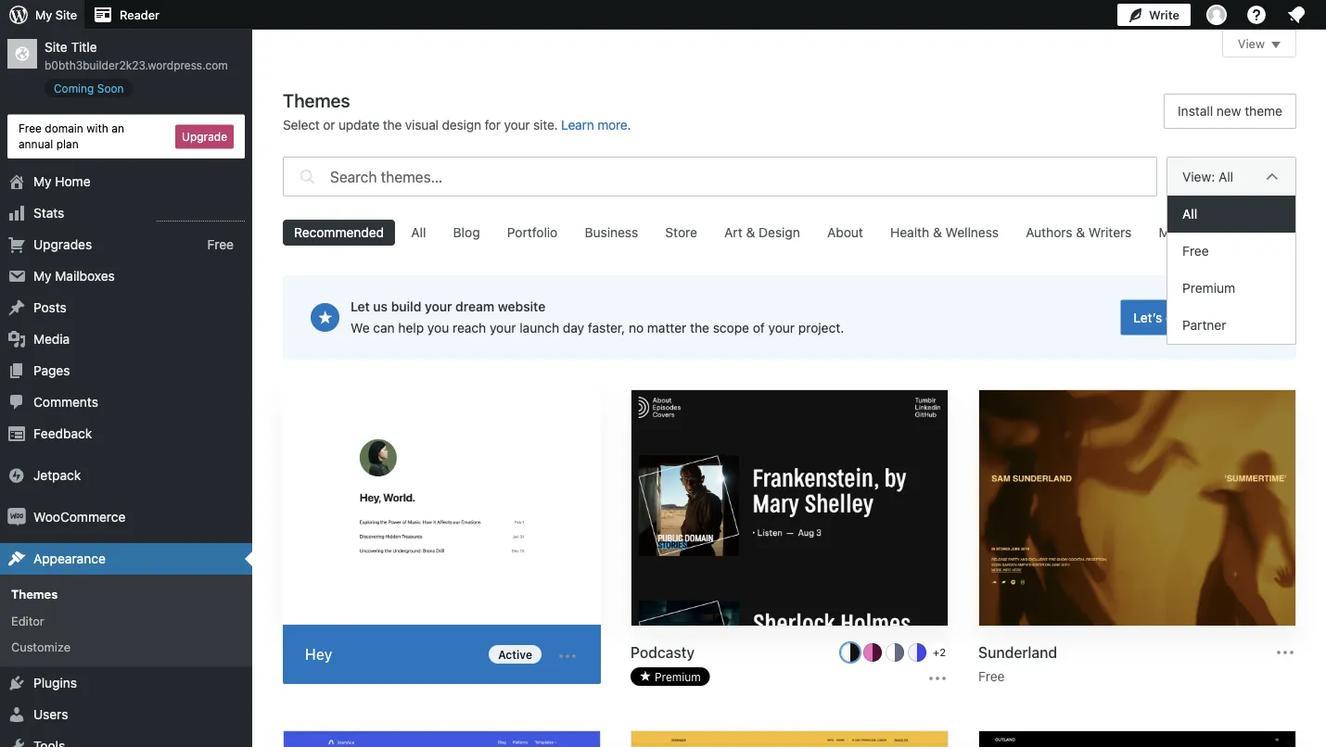 Task type: locate. For each thing, give the bounding box(es) containing it.
themes for themes
[[11, 588, 58, 602]]

partner link
[[1168, 307, 1296, 344]]

2 & from the left
[[933, 225, 942, 240]]

1 vertical spatial the
[[690, 320, 709, 336]]

0 horizontal spatial all
[[411, 225, 426, 240]]

2 horizontal spatial &
[[1076, 225, 1085, 240]]

recommended button
[[283, 220, 395, 246]]

the left visual
[[383, 117, 402, 133]]

img image
[[7, 467, 26, 485], [7, 508, 26, 527]]

plugins
[[33, 675, 77, 691]]

premium down podcasty at bottom
[[655, 670, 701, 683]]

get started
[[1166, 310, 1232, 325]]

& left writers
[[1076, 225, 1085, 240]]

& inside "button"
[[746, 225, 755, 240]]

my up posts
[[33, 269, 52, 284]]

1 vertical spatial my
[[33, 174, 52, 189]]

business
[[585, 225, 638, 240]]

us
[[373, 299, 388, 314]]

a wordpress theme for travel-related websites and blogs designed to showcase stunning destinations around the world. image
[[979, 732, 1296, 748]]

all for all button
[[411, 225, 426, 240]]

free inside free link
[[1183, 243, 1209, 259]]

all inside list box
[[1183, 206, 1198, 222]]

0 horizontal spatial &
[[746, 225, 755, 240]]

1 horizontal spatial the
[[690, 320, 709, 336]]

site left title
[[45, 39, 67, 55]]

blog button
[[442, 220, 491, 246]]

0 horizontal spatial premium
[[655, 670, 701, 683]]

0 vertical spatial site
[[56, 8, 77, 22]]

install new theme link
[[1164, 94, 1297, 129]]

my for my site
[[35, 8, 52, 22]]

hey
[[305, 646, 332, 663]]

all left blog
[[411, 225, 426, 240]]

0 horizontal spatial themes
[[11, 588, 58, 602]]

None search field
[[283, 152, 1158, 201]]

the
[[383, 117, 402, 133], [690, 320, 709, 336]]

all link
[[1168, 196, 1296, 233]]

active
[[498, 648, 532, 661]]

1 vertical spatial img image
[[7, 508, 26, 527]]

themes inside themes select or update the visual design for your site. learn more .
[[283, 89, 350, 111]]

themes inside 'link'
[[11, 588, 58, 602]]

my home
[[33, 174, 90, 189]]

my left reader link
[[35, 8, 52, 22]]

pages link
[[0, 355, 252, 387]]

1 vertical spatial all
[[1183, 206, 1198, 222]]

img image left jetpack
[[7, 467, 26, 485]]

& for writers
[[1076, 225, 1085, 240]]

img image left 'woocommerce'
[[7, 508, 26, 527]]

new
[[1217, 103, 1241, 119]]

free inside 'free domain with an annual plan'
[[19, 122, 42, 135]]

stats
[[33, 206, 64, 221]]

users link
[[0, 699, 252, 731]]

write link
[[1118, 0, 1191, 30]]

more options for theme podcasty image
[[927, 668, 949, 690]]

organizer has a simple structure and displays only the necessary information a real portfolio can benefit from. it's ready to be used by designers, artists, architects, and creators. image
[[632, 732, 948, 748]]

theme
[[1245, 103, 1283, 119]]

site.
[[533, 117, 558, 133]]

title
[[71, 39, 97, 55]]

all inside button
[[411, 225, 426, 240]]

2 horizontal spatial all
[[1219, 169, 1234, 184]]

0 vertical spatial premium
[[1183, 281, 1235, 296]]

appearance
[[33, 551, 106, 567]]

partner
[[1183, 318, 1227, 333]]

mailboxes
[[55, 269, 115, 284]]

1 horizontal spatial &
[[933, 225, 942, 240]]

&
[[746, 225, 755, 240], [933, 225, 942, 240], [1076, 225, 1085, 240]]

site up title
[[56, 8, 77, 22]]

free up the annual plan
[[19, 122, 42, 135]]

1 vertical spatial themes
[[11, 588, 58, 602]]

my profile image
[[1207, 5, 1227, 25]]

posts link
[[0, 292, 252, 324]]

0 vertical spatial the
[[383, 117, 402, 133]]

sunderland
[[979, 644, 1058, 662]]

img image inside woocommerce link
[[7, 508, 26, 527]]

themes
[[283, 89, 350, 111], [11, 588, 58, 602]]

closed image
[[1272, 42, 1281, 48]]

1 & from the left
[[746, 225, 755, 240]]

3 & from the left
[[1076, 225, 1085, 240]]

my inside my mailboxes link
[[33, 269, 52, 284]]

my inside my site "link"
[[35, 8, 52, 22]]

premium link
[[1168, 270, 1296, 307]]

or
[[323, 117, 335, 133]]

home
[[55, 174, 90, 189]]

all up the magazine
[[1183, 206, 1198, 222]]

let's
[[1134, 310, 1162, 325]]

& right "art"
[[746, 225, 755, 240]]

scope
[[713, 320, 749, 336]]

your inside themes select or update the visual design for your site. learn more .
[[504, 117, 530, 133]]

themes up the or
[[283, 89, 350, 111]]

free
[[19, 122, 42, 135], [207, 237, 234, 252], [1183, 243, 1209, 259], [979, 669, 1005, 684]]

my inside my home link
[[33, 174, 52, 189]]

1 horizontal spatial premium
[[1183, 281, 1235, 296]]

2 img image from the top
[[7, 508, 26, 527]]

0 vertical spatial all
[[1219, 169, 1234, 184]]

install
[[1178, 103, 1213, 119]]

img image for woocommerce
[[7, 508, 26, 527]]

your right for
[[504, 117, 530, 133]]

all
[[1219, 169, 1234, 184], [1183, 206, 1198, 222], [411, 225, 426, 240]]

free down sunderland
[[979, 669, 1005, 684]]

1 img image from the top
[[7, 467, 26, 485]]

site inside "link"
[[56, 8, 77, 22]]

let
[[351, 299, 370, 314]]

the left scope
[[690, 320, 709, 336]]

woocommerce
[[33, 510, 126, 525]]

premium inside premium button
[[655, 670, 701, 683]]

magazine
[[1159, 225, 1217, 240]]

website
[[498, 299, 546, 314]]

blog
[[453, 225, 480, 240]]

free down highest hourly views 0 "image"
[[207, 237, 234, 252]]

let's get started link
[[1121, 300, 1245, 335]]

free link
[[1168, 233, 1296, 270]]

write
[[1149, 8, 1180, 22]]

about
[[827, 225, 863, 240]]

your
[[504, 117, 530, 133], [425, 299, 452, 314], [490, 320, 516, 336], [768, 320, 795, 336]]

more options for theme hey image
[[556, 645, 579, 668]]

0 vertical spatial img image
[[7, 467, 26, 485]]

1 horizontal spatial themes
[[283, 89, 350, 111]]

1 vertical spatial premium
[[655, 670, 701, 683]]

view:
[[1183, 169, 1215, 184]]

themes up editor
[[11, 588, 58, 602]]

& right the health
[[933, 225, 942, 240]]

0 vertical spatial themes
[[283, 89, 350, 111]]

2 vertical spatial all
[[411, 225, 426, 240]]

all right view:
[[1219, 169, 1234, 184]]

view: all
[[1183, 169, 1234, 184]]

health & wellness
[[890, 225, 999, 240]]

visual
[[405, 117, 439, 133]]

pages
[[33, 363, 70, 378]]

stats link
[[0, 198, 252, 229]]

0 horizontal spatial the
[[383, 117, 402, 133]]

themes select or update the visual design for your site. learn more .
[[283, 89, 631, 133]]

portfolio button
[[496, 220, 569, 246]]

business button
[[574, 220, 649, 246]]

startace is your ultimate business theme design. it is pretty valuable in assisting users in building their corporate websites, being established companies, or budding startups. image
[[284, 732, 600, 748]]

Search search field
[[330, 158, 1157, 196]]

2 vertical spatial my
[[33, 269, 52, 284]]

install new theme
[[1178, 103, 1283, 119]]

upgrades
[[33, 237, 92, 252]]

1 horizontal spatial all
[[1183, 206, 1198, 222]]

my site link
[[0, 0, 84, 30]]

free down the magazine
[[1183, 243, 1209, 259]]

my left home
[[33, 174, 52, 189]]

1 vertical spatial site
[[45, 39, 67, 55]]

themes link
[[0, 582, 252, 608]]

img image inside the jetpack link
[[7, 467, 26, 485]]

art & design
[[725, 225, 800, 240]]

premium up get started
[[1183, 281, 1235, 296]]

store button
[[654, 220, 709, 246]]

sunderland is a simple theme that supports full-site editing. it comes with a set of minimal templates and design settings that can be manipulated through global styles. use it to build something beautiful. image
[[979, 390, 1296, 628]]

view: all list box
[[1167, 196, 1297, 345]]

recommended
[[294, 225, 384, 240]]

annual plan
[[19, 138, 79, 151]]

0 vertical spatial my
[[35, 8, 52, 22]]

all button
[[400, 220, 437, 246]]

you
[[427, 320, 449, 336]]



Task type: vqa. For each thing, say whether or not it's contained in the screenshot.
Task enabled image
no



Task type: describe. For each thing, give the bounding box(es) containing it.
themes for themes select or update the visual design for your site. learn more .
[[283, 89, 350, 111]]

site title b0bth3builder2k23.wordpress.com
[[45, 39, 228, 72]]

feedback
[[33, 426, 92, 442]]

my site
[[35, 8, 77, 22]]

my mailboxes
[[33, 269, 115, 284]]

an
[[112, 122, 124, 135]]

your up you
[[425, 299, 452, 314]]

b0bth3builder2k23.wordpress.com
[[45, 59, 228, 72]]

feedback link
[[0, 418, 252, 450]]

let's get started
[[1134, 310, 1232, 325]]

sunderland free
[[979, 644, 1058, 684]]

upgrade
[[182, 130, 227, 143]]

more options for theme sunderland image
[[1274, 642, 1297, 664]]

premium inside premium link
[[1183, 281, 1235, 296]]

wellness
[[946, 225, 999, 240]]

customize link
[[0, 634, 252, 660]]

podcasty
[[631, 644, 695, 662]]

about button
[[816, 220, 875, 246]]

can
[[373, 320, 395, 336]]

project.
[[798, 320, 844, 336]]

authors
[[1026, 225, 1073, 240]]

health
[[890, 225, 930, 240]]

coming soon
[[54, 82, 124, 95]]

with
[[86, 122, 108, 135]]

site inside site title b0bth3builder2k23.wordpress.com
[[45, 39, 67, 55]]

store
[[665, 225, 697, 240]]

plugins link
[[0, 667, 252, 699]]

& for design
[[746, 225, 755, 240]]

day
[[563, 320, 584, 336]]

media
[[33, 332, 70, 347]]

health & wellness button
[[879, 220, 1010, 246]]

authors & writers
[[1026, 225, 1132, 240]]

reader link
[[84, 0, 167, 30]]

comments
[[33, 395, 98, 410]]

art & design button
[[713, 220, 811, 246]]

jetpack
[[33, 468, 81, 483]]

select
[[283, 117, 320, 133]]

my home link
[[0, 166, 252, 198]]

editor
[[11, 614, 44, 628]]

my for my mailboxes
[[33, 269, 52, 284]]

magazine button
[[1148, 220, 1228, 246]]

dream
[[456, 299, 495, 314]]

writers
[[1089, 225, 1132, 240]]

the inside let us build your dream website we can help you reach your launch day faster, no matter the scope of your project.
[[690, 320, 709, 336]]

for
[[485, 117, 501, 133]]

free inside sunderland free
[[979, 669, 1005, 684]]

build
[[391, 299, 421, 314]]

we
[[351, 320, 370, 336]]

design
[[759, 225, 800, 240]]

img image for jetpack
[[7, 467, 26, 485]]

my mailboxes link
[[0, 261, 252, 292]]

.
[[628, 117, 631, 133]]

learn more link
[[561, 117, 628, 133]]

your down website
[[490, 320, 516, 336]]

media link
[[0, 324, 252, 355]]

comments link
[[0, 387, 252, 418]]

customize
[[11, 640, 71, 654]]

design
[[442, 117, 481, 133]]

launch
[[520, 320, 559, 336]]

art
[[725, 225, 743, 240]]

help
[[398, 320, 424, 336]]

reader
[[120, 8, 159, 22]]

view button
[[1222, 30, 1297, 58]]

users
[[33, 707, 68, 722]]

my for my home
[[33, 174, 52, 189]]

free domain with an annual plan
[[19, 122, 124, 151]]

posts
[[33, 300, 67, 315]]

domain
[[45, 122, 83, 135]]

sometimes your podcast episode cover arts deserve more attention than regular thumbnails offer. if you think so, then podcasty is the theme design for your podcast site. image
[[632, 390, 948, 628]]

the inside themes select or update the visual design for your site. learn more .
[[383, 117, 402, 133]]

help image
[[1246, 4, 1268, 26]]

premium button
[[631, 668, 710, 686]]

open search image
[[295, 152, 319, 201]]

your right of
[[768, 320, 795, 336]]

woocommerce link
[[0, 502, 252, 533]]

let us build your dream website we can help you reach your launch day faster, no matter the scope of your project.
[[351, 299, 844, 336]]

+2 button
[[930, 644, 949, 662]]

view
[[1238, 37, 1265, 51]]

all for all link
[[1183, 206, 1198, 222]]

& for wellness
[[933, 225, 942, 240]]

hey is a simple personal blog theme. image
[[283, 390, 601, 628]]

manage your notifications image
[[1285, 4, 1308, 26]]

reach
[[453, 320, 486, 336]]

coming
[[54, 82, 94, 95]]

matter
[[647, 320, 687, 336]]

jetpack link
[[0, 460, 252, 492]]

learn more
[[561, 117, 628, 133]]

of
[[753, 320, 765, 336]]

highest hourly views 0 image
[[157, 210, 245, 222]]



